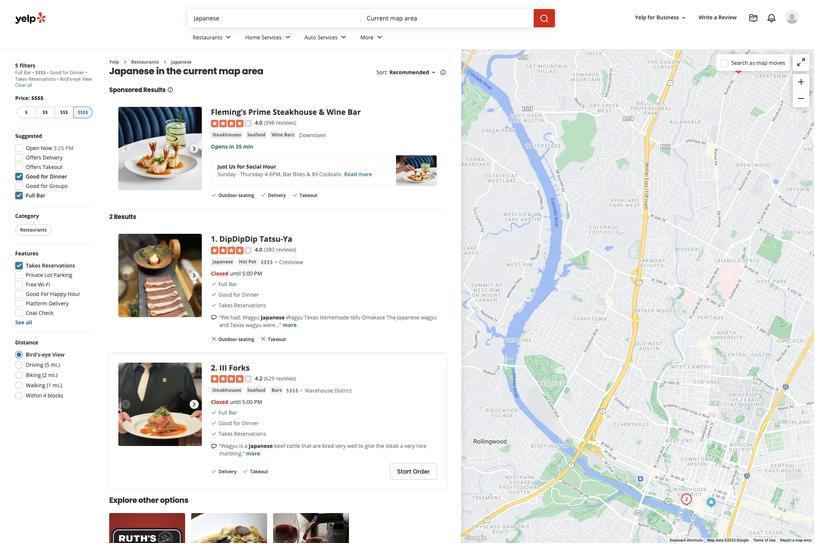Task type: describe. For each thing, give the bounding box(es) containing it.
homemade
[[320, 314, 349, 321]]

terms of use
[[753, 539, 776, 543]]

1 horizontal spatial &
[[319, 107, 325, 117]]

see all
[[15, 319, 32, 326]]

24 chevron down v2 image for restaurants
[[224, 33, 233, 42]]

closed for iii forks
[[211, 399, 228, 406]]

keyboard shortcuts button
[[670, 538, 703, 544]]

good for dinner for 2 . iii forks
[[219, 420, 259, 427]]

24 chevron down v2 image for more
[[375, 33, 384, 42]]

reviews) for forks
[[276, 375, 296, 382]]

terms
[[753, 539, 764, 543]]

a right write
[[714, 14, 717, 21]]

16 speech v2 image
[[211, 444, 217, 450]]

0 vertical spatial restaurants link
[[187, 27, 239, 49]]

good for dinner for 1 . dipdipdip tatsu-ya
[[219, 291, 259, 298]]

district
[[334, 387, 352, 395]]

takes reservations for 1 . dipdipdip tatsu-ya
[[219, 302, 266, 309]]

until for dipdipdip
[[230, 270, 241, 277]]

search as map moves
[[731, 59, 785, 66]]

0 vertical spatial good for dinner
[[26, 173, 67, 180]]

good inside 5 filters full bar • $$$$ • good for dinner • takes reservations • bird's-eye view clear all
[[50, 69, 61, 76]]

16 chevron right v2 image for japanese
[[162, 59, 168, 65]]

social
[[246, 163, 262, 170]]

16 checkmark v2 image down bites
[[292, 192, 298, 198]]

more link
[[354, 27, 390, 49]]

more link for dipdipdip tatsu-ya
[[283, 322, 297, 329]]

sunday
[[217, 171, 236, 178]]

results for sponsored results
[[143, 86, 166, 95]]

japanese up were..." on the bottom of the page
[[261, 314, 285, 321]]

more for 1 . dipdipdip tatsu-ya
[[283, 322, 297, 329]]

16 close v2 image
[[211, 336, 217, 342]]

4.0 for 4.0 (398 reviews)
[[255, 119, 262, 126]]

shortcuts
[[687, 539, 703, 543]]

4.2 (629 reviews)
[[255, 375, 296, 382]]

warehouse district
[[305, 387, 352, 395]]

give
[[365, 443, 375, 450]]

free wi-fi
[[26, 281, 50, 288]]

for up 'is'
[[233, 420, 241, 427]]

walking (1 mi.)
[[26, 382, 62, 389]]

16 info v2 image
[[167, 87, 173, 93]]

slideshow element for 1
[[118, 234, 202, 318]]

write
[[699, 14, 713, 21]]

dinner inside 5 filters full bar • $$$$ • good for dinner • takes reservations • bird's-eye view clear all
[[70, 69, 84, 76]]

2 very from the left
[[404, 443, 415, 450]]

1 horizontal spatial wine
[[327, 107, 346, 117]]

japanese left beef
[[249, 443, 273, 450]]

1 vertical spatial all
[[26, 319, 32, 326]]

closed until 5:00 pm for dipdipdip
[[211, 270, 262, 277]]

3:25
[[54, 145, 64, 152]]

seafood link for 4.0 (398 reviews)
[[246, 131, 267, 139]]

0 vertical spatial wagyu
[[421, 314, 437, 321]]

0 horizontal spatial restaurants link
[[131, 59, 159, 65]]

1 vertical spatial dipdipdip tatsu-ya image
[[118, 234, 202, 318]]

$$$
[[60, 109, 68, 116]]

"wagyu
[[219, 443, 238, 450]]

explore
[[109, 496, 137, 506]]

(1
[[47, 382, 51, 389]]

previous image for 1
[[121, 271, 130, 280]]

christina o. image
[[785, 10, 799, 24]]

yelp for yelp for business
[[635, 14, 646, 21]]

that
[[301, 443, 311, 450]]

recommended button
[[389, 69, 437, 76]]

had:
[[230, 314, 241, 321]]

4.2 star rating image
[[211, 376, 252, 383]]

wine inside button
[[272, 132, 283, 138]]

now
[[41, 145, 52, 152]]

terms of use link
[[753, 539, 776, 543]]

coat
[[26, 310, 37, 317]]

Near text field
[[367, 14, 528, 22]]

steakhouses link for 4.0
[[211, 131, 243, 139]]

were..."
[[263, 322, 281, 329]]

1 horizontal spatial bars
[[284, 132, 294, 138]]

full down japanese button
[[219, 281, 227, 288]]

reservations up "wagyu is a japanese
[[234, 431, 266, 438]]

home services
[[245, 34, 282, 41]]

0 horizontal spatial the
[[166, 65, 181, 78]]

pm for explore other options
[[254, 399, 262, 406]]

2 for 2 results
[[109, 213, 113, 222]]

the inside the beef cattle that are bred very well to give the steak a very nice marbling."
[[376, 443, 384, 450]]

for left groups
[[41, 182, 48, 190]]

delivery down open now 3:25 pm
[[43, 154, 63, 161]]

category
[[15, 212, 39, 220]]

reservations up the parking
[[42, 262, 75, 269]]

happy
[[50, 291, 66, 298]]

reservations inside 5 filters full bar • $$$$ • good for dinner • takes reservations • bird's-eye view clear all
[[29, 76, 56, 82]]

0 vertical spatial full bar
[[26, 192, 45, 199]]

see all button
[[15, 319, 32, 326]]

seafood link for 4.2 (629 reviews)
[[246, 387, 267, 395]]

0 horizontal spatial bars
[[272, 387, 282, 394]]

open now 3:25 pm
[[26, 145, 73, 152]]

16 checkmark v2 image up 16 speech v2 icon
[[211, 292, 217, 298]]

forks
[[229, 363, 250, 373]]

takes reservations for 2 . iii forks
[[219, 431, 266, 438]]

0 vertical spatial japanese link
[[171, 59, 192, 65]]

"we had: wagyu japanese
[[219, 314, 285, 321]]

. for 2
[[215, 363, 217, 373]]

1 vertical spatial texas
[[230, 322, 244, 329]]

takeout right 16 close v2 image
[[268, 336, 286, 343]]

none field find
[[194, 14, 355, 22]]

16 checkmark v2 image down the "4-"
[[260, 192, 266, 198]]

2 for 2 . iii forks
[[211, 363, 215, 373]]

takes inside 5 filters full bar • $$$$ • good for dinner • takes reservations • bird's-eye view clear all
[[15, 76, 27, 82]]

private
[[26, 272, 43, 279]]

map for report
[[795, 539, 803, 543]]

thursday
[[240, 171, 263, 178]]

are
[[313, 443, 321, 450]]

$$$$ inside button
[[78, 109, 88, 116]]

slideshow element for 2
[[118, 363, 202, 447]]

1 vertical spatial restaurants
[[131, 59, 159, 65]]

more for 2 . iii forks
[[246, 450, 260, 458]]

good for groups
[[26, 182, 68, 190]]

(398
[[264, 119, 275, 126]]

0 vertical spatial dipdipdip tatsu-ya image
[[731, 61, 746, 76]]

$$
[[43, 109, 48, 116]]

seafood button for 4.0
[[246, 131, 267, 139]]

outdoor for takeout
[[219, 336, 237, 343]]

map for search
[[756, 59, 768, 66]]

seating for delivery
[[238, 192, 254, 199]]

option group containing distance
[[13, 339, 94, 402]]

wine bars
[[272, 132, 294, 138]]

24 chevron down v2 image for home services
[[283, 33, 292, 42]]

none field near
[[367, 14, 528, 22]]

full down good for groups on the top of page
[[26, 192, 35, 199]]

takes reservations inside group
[[26, 262, 75, 269]]

tatsu-
[[260, 234, 283, 244]]

offers delivery
[[26, 154, 63, 161]]

more
[[360, 34, 374, 41]]

hot pot
[[239, 259, 256, 265]]

min
[[243, 143, 253, 150]]

steakhouses for 4.2
[[212, 387, 241, 394]]

japanese button
[[211, 258, 234, 266]]

bred
[[322, 443, 334, 450]]

5:00 for forks
[[242, 399, 253, 406]]

takes up private
[[26, 262, 41, 269]]

price:
[[15, 94, 30, 102]]

options
[[160, 496, 188, 506]]

seafood for 4.2
[[247, 387, 265, 394]]

bird's- inside 5 filters full bar • $$$$ • good for dinner • takes reservations • bird's-eye view clear all
[[60, 76, 73, 82]]

closed for dipdipdip tatsu-ya
[[211, 270, 228, 277]]

takes up "we
[[219, 302, 233, 309]]

4.0 (398 reviews)
[[255, 119, 296, 126]]

sort:
[[376, 69, 388, 76]]

zoom in image
[[797, 77, 806, 86]]

reservations up "we had: wagyu japanese
[[234, 302, 266, 309]]

24 chevron down v2 image for auto services
[[339, 33, 348, 42]]

bars button
[[270, 387, 283, 395]]

google
[[737, 539, 749, 543]]

delivery down happy
[[49, 300, 69, 307]]

yelp for business
[[635, 14, 679, 21]]

explore other options
[[109, 496, 188, 506]]

report a map error
[[780, 539, 812, 543]]

map region
[[450, 47, 814, 544]]

outdoor for delivery
[[219, 192, 237, 199]]

1 horizontal spatial texas
[[304, 314, 318, 321]]

well
[[347, 443, 357, 450]]

delivery down marbling."
[[219, 469, 236, 475]]

16 checkmark v2 image down 16 speech v2 image
[[211, 469, 217, 475]]

mi.) for walking (1 mi.)
[[53, 382, 62, 389]]

to
[[358, 443, 363, 450]]

16 chevron down v2 image
[[681, 15, 687, 21]]

1 vertical spatial pm
[[254, 270, 262, 277]]

biking (2 mi.)
[[26, 372, 58, 379]]

5
[[15, 62, 18, 69]]

blocks
[[48, 392, 63, 399]]

hour inside just us for social hour sunday - thursday 4-6pm, bar bites & $9 cocktails read more
[[263, 163, 276, 170]]

4.0 (380 reviews)
[[255, 246, 296, 253]]

japanese up sponsored results
[[109, 65, 154, 78]]

(5
[[45, 362, 49, 369]]

more link for iii forks
[[246, 450, 260, 458]]

user actions element
[[629, 9, 810, 56]]

takeout down the $9
[[300, 192, 317, 199]]

map data ©2023 google
[[707, 539, 749, 543]]

sponsored
[[109, 86, 142, 95]]

16 info v2 image
[[440, 70, 446, 76]]

data
[[716, 539, 723, 543]]

steakhouses for 4.0
[[212, 132, 241, 138]]

home
[[245, 34, 260, 41]]

group containing features
[[13, 250, 94, 327]]

1 vertical spatial wagyu
[[246, 322, 262, 329]]

start order
[[397, 468, 430, 476]]

start
[[397, 468, 411, 476]]

for down offers takeout
[[41, 173, 48, 180]]

and
[[219, 322, 229, 329]]

1 vertical spatial japanese link
[[211, 258, 234, 266]]

downtown
[[299, 132, 326, 139]]

$$ button
[[36, 107, 54, 118]]

in for opens
[[229, 143, 234, 150]]

2 . iii forks
[[211, 363, 250, 373]]

full inside 5 filters full bar • $$$$ • good for dinner • takes reservations • bird's-eye view clear all
[[15, 69, 23, 76]]

dipdipdip tatsu-ya link
[[219, 234, 292, 244]]

0 horizontal spatial map
[[219, 65, 240, 78]]

a inside the beef cattle that are bred very well to give the steak a very nice marbling."
[[400, 443, 403, 450]]

coat check
[[26, 310, 53, 317]]

1 . dipdipdip tatsu-ya
[[211, 234, 292, 244]]

takeout down "wagyu is a japanese
[[250, 469, 268, 475]]

restaurants for restaurants button
[[20, 227, 47, 233]]

yelp for yelp 'link'
[[109, 59, 119, 65]]

japanese up 16 info v2 image
[[171, 59, 192, 65]]



Task type: vqa. For each thing, say whether or not it's contained in the screenshot.
2 filters Open Now • Yelp Guaranteed Clear all
no



Task type: locate. For each thing, give the bounding box(es) containing it.
bird's- up driving
[[26, 351, 42, 358]]

full
[[15, 69, 23, 76], [26, 192, 35, 199], [219, 281, 227, 288], [219, 409, 227, 417]]

1 vertical spatial 2
[[211, 363, 215, 373]]

$$$$ down filters
[[35, 69, 46, 76]]

of
[[765, 539, 768, 543]]

steakhouses link for 4.2
[[211, 387, 243, 395]]

1 24 chevron down v2 image from the left
[[283, 33, 292, 42]]

0 horizontal spatial 2
[[109, 213, 113, 222]]

steakhouses link up the opens in 35 min
[[211, 131, 243, 139]]

japanese inside wagyu texas homemade tofu omakase the japanese wagyu and texas wagyu were..."
[[397, 314, 419, 321]]

for left business
[[648, 14, 655, 21]]

restaurants
[[193, 34, 222, 41], [131, 59, 159, 65], [20, 227, 47, 233]]

16 checkmark v2 image
[[260, 192, 266, 198], [292, 192, 298, 198], [211, 292, 217, 298], [211, 469, 217, 475]]

services for auto services
[[318, 34, 338, 41]]

offers for offers takeout
[[26, 163, 41, 171]]

distance
[[15, 339, 38, 346]]

seating left 16 close v2 image
[[238, 336, 254, 343]]

next image for 4.0 (380 reviews)
[[190, 271, 199, 280]]

1 steakhouses from the top
[[212, 132, 241, 138]]

0 horizontal spatial yelp
[[109, 59, 119, 65]]

texas
[[304, 314, 318, 321], [230, 322, 244, 329]]

sponsored results
[[109, 86, 166, 95]]

1 4 star rating image from the top
[[211, 120, 252, 127]]

reviews) down the ya at top left
[[276, 246, 296, 253]]

steakhouses
[[212, 132, 241, 138], [212, 387, 241, 394]]

reviews) for tatsu-
[[276, 246, 296, 253]]

$$$ button
[[54, 107, 73, 118]]

2 seafood link from the top
[[246, 387, 267, 395]]

1 wagyu from the left
[[243, 314, 259, 321]]

next image for 4.0 (398 reviews)
[[190, 144, 199, 153]]

check
[[39, 310, 53, 317]]

wagyu
[[421, 314, 437, 321], [246, 322, 262, 329]]

5:00
[[242, 270, 253, 277], [242, 399, 253, 406]]

0 vertical spatial fleming's prime steakhouse & wine bar image
[[118, 107, 202, 191]]

0 vertical spatial 4 star rating image
[[211, 120, 252, 127]]

0 horizontal spatial 24 chevron down v2 image
[[224, 33, 233, 42]]

more
[[358, 171, 372, 178], [283, 322, 297, 329], [246, 450, 260, 458]]

within
[[26, 392, 42, 399]]

more inside just us for social hour sunday - thursday 4-6pm, bar bites & $9 cocktails read more
[[358, 171, 372, 178]]

4.2
[[255, 375, 262, 382]]

seafood button up min
[[246, 131, 267, 139]]

24 chevron down v2 image right "more"
[[375, 33, 384, 42]]

4-
[[265, 171, 269, 178]]

price: $$$$
[[15, 94, 43, 102]]

1 previous image from the top
[[121, 144, 130, 153]]

•
[[32, 69, 34, 76], [47, 69, 49, 76], [85, 69, 87, 76], [57, 76, 59, 82]]

0 vertical spatial next image
[[190, 144, 199, 153]]

2 next image from the top
[[190, 271, 199, 280]]

16 chevron down v2 image
[[431, 70, 437, 76]]

for up had:
[[233, 291, 241, 298]]

0 vertical spatial outdoor seating
[[219, 192, 254, 199]]

a right report at the right bottom of the page
[[792, 539, 794, 543]]

eye
[[73, 76, 81, 82], [42, 351, 51, 358]]

2 seafood button from the top
[[246, 387, 267, 395]]

1 steakhouses button from the top
[[211, 131, 243, 139]]

takes reservations up the private lot parking
[[26, 262, 75, 269]]

steakhouses down 4.2 star rating image
[[212, 387, 241, 394]]

outdoor seating for takeout
[[219, 336, 254, 343]]

2 seating from the top
[[238, 336, 254, 343]]

view inside option group
[[52, 351, 65, 358]]

0 vertical spatial wine
[[327, 107, 346, 117]]

1 vertical spatial 4 star rating image
[[211, 247, 252, 254]]

free
[[26, 281, 37, 288]]

for inside 5 filters full bar • $$$$ • good for dinner • takes reservations • bird's-eye view clear all
[[62, 69, 69, 76]]

0 vertical spatial outdoor
[[219, 192, 237, 199]]

lot
[[44, 272, 52, 279]]

0 horizontal spatial wagyu
[[246, 322, 262, 329]]

seafood button for 4.2
[[246, 387, 267, 395]]

4 star rating image for 4.0 (398 reviews)
[[211, 120, 252, 127]]

report a map error link
[[780, 539, 812, 543]]

1 vertical spatial outdoor
[[219, 336, 237, 343]]

opens
[[211, 143, 228, 150]]

takes up the '"wagyu'
[[219, 431, 233, 438]]

0 vertical spatial until
[[230, 270, 241, 277]]

0 horizontal spatial &
[[307, 171, 310, 178]]

wagyu texas homemade tofu omakase the japanese wagyu and texas wagyu were..."
[[219, 314, 437, 329]]

1 vertical spatial wine
[[272, 132, 283, 138]]

wi-
[[38, 281, 46, 288]]

1 horizontal spatial wagyu
[[286, 314, 303, 321]]

0 vertical spatial seafood
[[247, 132, 265, 138]]

good for dinner up good for groups on the top of page
[[26, 173, 67, 180]]

1 vertical spatial steakhouses button
[[211, 387, 243, 395]]

1 24 chevron down v2 image from the left
[[224, 33, 233, 42]]

1 vertical spatial hour
[[68, 291, 80, 298]]

omakase
[[362, 314, 385, 321]]

next image
[[190, 400, 199, 409]]

1 outdoor seating from the top
[[219, 192, 254, 199]]

restaurants up current
[[193, 34, 222, 41]]

steakhouses button
[[211, 131, 243, 139], [211, 387, 243, 395]]

japanese inside button
[[212, 259, 233, 265]]

hour right happy
[[68, 291, 80, 298]]

business categories element
[[187, 27, 799, 49]]

closed until 5:00 pm down 4.2 star rating image
[[211, 399, 262, 406]]

5:00 down 4.2 star rating image
[[242, 399, 253, 406]]

0 horizontal spatial hour
[[68, 291, 80, 298]]

2 vertical spatial full bar
[[219, 409, 237, 417]]

mi.) right (2
[[48, 372, 58, 379]]

1 vertical spatial .
[[215, 363, 217, 373]]

outdoor seating down and
[[219, 336, 254, 343]]

2 until from the top
[[230, 399, 241, 406]]

for
[[41, 291, 49, 298]]

steak
[[386, 443, 399, 450]]

beef
[[274, 443, 285, 450]]

4
[[43, 392, 46, 399]]

4 star rating image down "dipdipdip"
[[211, 247, 252, 254]]

prime
[[248, 107, 271, 117]]

$$$$ down (380
[[261, 259, 273, 266]]

yelp up 'sponsored'
[[109, 59, 119, 65]]

order
[[413, 468, 430, 476]]

dipdipdip tatsu-ya image
[[731, 61, 746, 76], [118, 234, 202, 318]]

for inside button
[[648, 14, 655, 21]]

yelp left business
[[635, 14, 646, 21]]

the
[[166, 65, 181, 78], [376, 443, 384, 450]]

0 vertical spatial more link
[[283, 322, 297, 329]]

1 horizontal spatial eye
[[73, 76, 81, 82]]

0 vertical spatial group
[[793, 74, 810, 107]]

0 vertical spatial texas
[[304, 314, 318, 321]]

closed until 5:00 pm for iii
[[211, 399, 262, 406]]

in up sponsored results
[[156, 65, 165, 78]]

fleming's prime steakhouse & wine bar
[[211, 107, 361, 117]]

1 seafood button from the top
[[246, 131, 267, 139]]

35
[[236, 143, 242, 150]]

1 vertical spatial 4.0
[[255, 246, 262, 253]]

$9
[[312, 171, 318, 178]]

japanese link up 16 info v2 image
[[171, 59, 192, 65]]

all
[[27, 82, 32, 88], [26, 319, 32, 326]]

24 chevron down v2 image left home
[[224, 33, 233, 42]]

2 horizontal spatial more
[[358, 171, 372, 178]]

0 vertical spatial view
[[82, 76, 92, 82]]

0 vertical spatial all
[[27, 82, 32, 88]]

read
[[344, 171, 357, 178]]

until for iii
[[230, 399, 241, 406]]

restaurants up sponsored results
[[131, 59, 159, 65]]

1 seafood link from the top
[[246, 131, 267, 139]]

1 horizontal spatial 16 chevron right v2 image
[[162, 59, 168, 65]]

0 horizontal spatial none field
[[194, 14, 355, 22]]

previous image for 2
[[121, 400, 130, 409]]

1 horizontal spatial view
[[82, 76, 92, 82]]

map
[[707, 539, 715, 543]]

iii forks image
[[118, 363, 202, 447]]

1 horizontal spatial hour
[[263, 163, 276, 170]]

0 vertical spatial hour
[[263, 163, 276, 170]]

1 closed from the top
[[211, 270, 228, 277]]

2 4 star rating image from the top
[[211, 247, 252, 254]]

until down 4.2 star rating image
[[230, 399, 241, 406]]

yelp inside button
[[635, 14, 646, 21]]

.
[[215, 234, 217, 244], [215, 363, 217, 373]]

1 very from the left
[[335, 443, 346, 450]]

outdoor down sunday
[[219, 192, 237, 199]]

1 horizontal spatial more link
[[283, 322, 297, 329]]

dinner
[[70, 69, 84, 76], [50, 173, 67, 180], [242, 291, 259, 298], [242, 420, 259, 427]]

0 vertical spatial 4.0
[[255, 119, 262, 126]]

0 horizontal spatial dipdipdip tatsu-ya image
[[118, 234, 202, 318]]

fleming's prime steakhouse & wine bar image inside map region
[[704, 495, 719, 511]]

1 horizontal spatial yelp
[[635, 14, 646, 21]]

full up the '"wagyu'
[[219, 409, 227, 417]]

2 vertical spatial reviews)
[[276, 375, 296, 382]]

takes down 5
[[15, 76, 27, 82]]

map left the error
[[795, 539, 803, 543]]

a right 'is'
[[244, 443, 247, 450]]

platform
[[26, 300, 47, 307]]

more down "wagyu is a japanese
[[246, 450, 260, 458]]

$$$$ button
[[73, 107, 93, 118]]

1 services from the left
[[262, 34, 282, 41]]

pot
[[248, 259, 256, 265]]

2 outdoor from the top
[[219, 336, 237, 343]]

map right as
[[756, 59, 768, 66]]

(380
[[264, 246, 275, 253]]

4.0 left the (398
[[255, 119, 262, 126]]

mi.) for biking (2 mi.)
[[48, 372, 58, 379]]

2 steakhouses link from the top
[[211, 387, 243, 395]]

0 vertical spatial mi.)
[[51, 362, 60, 369]]

Find text field
[[194, 14, 355, 22]]

0 horizontal spatial 16 chevron right v2 image
[[122, 59, 128, 65]]

slideshow element
[[118, 107, 202, 191], [118, 234, 202, 318], [118, 363, 202, 447]]

eye up $$$$ button
[[73, 76, 81, 82]]

2 steakhouses button from the top
[[211, 387, 243, 395]]

4.0 for 4.0 (380 reviews)
[[255, 246, 262, 253]]

seafood link up min
[[246, 131, 267, 139]]

1 vertical spatial seafood
[[247, 387, 265, 394]]

1 vertical spatial seafood link
[[246, 387, 267, 395]]

1 horizontal spatial more
[[283, 322, 297, 329]]

1 16 chevron right v2 image from the left
[[122, 59, 128, 65]]

steakhouses link down 4.2 star rating image
[[211, 387, 243, 395]]

1 vertical spatial good for dinner
[[219, 291, 259, 298]]

eye inside 5 filters full bar • $$$$ • good for dinner • takes reservations • bird's-eye view clear all
[[73, 76, 81, 82]]

& up downtown
[[319, 107, 325, 117]]

bird's-eye view
[[26, 351, 65, 358]]

hot pot link
[[238, 258, 258, 266]]

2 vertical spatial good for dinner
[[219, 420, 259, 427]]

suggested
[[15, 132, 42, 140]]

services right auto
[[318, 34, 338, 41]]

2 none field from the left
[[367, 14, 528, 22]]

4.0 left (380
[[255, 246, 262, 253]]

1 4.0 from the top
[[255, 119, 262, 126]]

1 vertical spatial closed until 5:00 pm
[[211, 399, 262, 406]]

1 5:00 from the top
[[242, 270, 253, 277]]

just
[[217, 163, 228, 170]]

iii forks link
[[219, 363, 250, 373]]

1 next image from the top
[[190, 144, 199, 153]]

bar inside just us for social hour sunday - thursday 4-6pm, bar bites & $9 cocktails read more
[[283, 171, 292, 178]]

1 vertical spatial bird's-
[[26, 351, 42, 358]]

mi.) right (5
[[51, 362, 60, 369]]

mi.) right (1
[[53, 382, 62, 389]]

pm down pot
[[254, 270, 262, 277]]

more right were..." on the bottom of the page
[[283, 322, 297, 329]]

2 horizontal spatial restaurants
[[193, 34, 222, 41]]

16 chevron right v2 image for restaurants
[[122, 59, 128, 65]]

2 4.0 from the top
[[255, 246, 262, 253]]

1 slideshow element from the top
[[118, 107, 202, 191]]

report
[[780, 539, 791, 543]]

steakhouses button for 4.2
[[211, 387, 243, 395]]

seafood up min
[[247, 132, 265, 138]]

24 chevron down v2 image inside home services link
[[283, 33, 292, 42]]

full bar for 1
[[219, 281, 237, 288]]

zoom out image
[[797, 94, 806, 103]]

restaurants inside business categories element
[[193, 34, 222, 41]]

takeout
[[43, 163, 63, 171], [300, 192, 317, 199], [268, 336, 286, 343], [250, 469, 268, 475]]

reservations down filters
[[29, 76, 56, 82]]

2 offers from the top
[[26, 163, 41, 171]]

services for home services
[[262, 34, 282, 41]]

review
[[719, 14, 737, 21]]

good for happy hour
[[26, 291, 80, 298]]

24 chevron down v2 image inside more link
[[375, 33, 384, 42]]

0 horizontal spatial fleming's prime steakhouse & wine bar image
[[118, 107, 202, 191]]

(2
[[42, 372, 47, 379]]

2 closed from the top
[[211, 399, 228, 406]]

2 vertical spatial group
[[13, 250, 94, 327]]

0 vertical spatial steakhouses link
[[211, 131, 243, 139]]

very left nice
[[404, 443, 415, 450]]

1 horizontal spatial services
[[318, 34, 338, 41]]

2 5:00 from the top
[[242, 399, 253, 406]]

1 . from the top
[[215, 234, 217, 244]]

0 vertical spatial &
[[319, 107, 325, 117]]

1 vertical spatial previous image
[[121, 271, 130, 280]]

3 reviews) from the top
[[276, 375, 296, 382]]

$
[[25, 109, 28, 116]]

1 horizontal spatial map
[[756, 59, 768, 66]]

view up driving (5 mi.)
[[52, 351, 65, 358]]

None search field
[[188, 9, 557, 27]]

. for 1
[[215, 234, 217, 244]]

1 outdoor from the top
[[219, 192, 237, 199]]

more link right were..." on the bottom of the page
[[283, 322, 297, 329]]

price: $$$$ group
[[15, 94, 94, 120]]

2 16 chevron right v2 image from the left
[[162, 59, 168, 65]]

$$$$ right $$$
[[78, 109, 88, 116]]

bird's- up 'price: $$$$' group
[[60, 76, 73, 82]]

offers
[[26, 154, 41, 161], [26, 163, 41, 171]]

closed down japanese button
[[211, 270, 228, 277]]

walking
[[26, 382, 45, 389]]

24 chevron down v2 image
[[283, 33, 292, 42], [339, 33, 348, 42]]

0 vertical spatial slideshow element
[[118, 107, 202, 191]]

fleming's prime steakhouse & wine bar image
[[118, 107, 202, 191], [704, 495, 719, 511]]

bird's- inside option group
[[26, 351, 42, 358]]

3 slideshow element from the top
[[118, 363, 202, 447]]

more link down "wagyu is a japanese
[[246, 450, 260, 458]]

auto services
[[304, 34, 338, 41]]

2 seafood from the top
[[247, 387, 265, 394]]

& left the $9
[[307, 171, 310, 178]]

1 vertical spatial restaurants link
[[131, 59, 159, 65]]

1 vertical spatial takes reservations
[[219, 302, 266, 309]]

4 star rating image for 4.0 (380 reviews)
[[211, 247, 252, 254]]

1 vertical spatial 5:00
[[242, 399, 253, 406]]

0 vertical spatial steakhouses button
[[211, 131, 243, 139]]

2 steakhouses from the top
[[212, 387, 241, 394]]

2 wagyu from the left
[[286, 314, 303, 321]]

projects image
[[749, 14, 758, 23]]

full bar for 2
[[219, 409, 237, 417]]

0 horizontal spatial view
[[52, 351, 65, 358]]

bar
[[24, 69, 31, 76], [348, 107, 361, 117], [283, 171, 292, 178], [36, 192, 45, 199], [229, 281, 237, 288], [229, 409, 237, 417]]

3 previous image from the top
[[121, 400, 130, 409]]

None field
[[194, 14, 355, 22], [367, 14, 528, 22]]

offers takeout
[[26, 163, 63, 171]]

1 reviews) from the top
[[276, 119, 296, 126]]

$$$$ inside 5 filters full bar • $$$$ • good for dinner • takes reservations • bird's-eye view clear all
[[35, 69, 46, 76]]

1 closed until 5:00 pm from the top
[[211, 270, 262, 277]]

2 vertical spatial pm
[[254, 399, 262, 406]]

delivery down 6pm,
[[268, 192, 286, 199]]

error
[[804, 539, 812, 543]]

wagyu inside wagyu texas homemade tofu omakase the japanese wagyu and texas wagyu were..."
[[286, 314, 303, 321]]

warehouse
[[305, 387, 333, 395]]

24 chevron down v2 image inside restaurants link
[[224, 33, 233, 42]]

seafood for 4.0
[[247, 132, 265, 138]]

a right steak
[[400, 443, 403, 450]]

16 chevron right v2 image up 16 info v2 image
[[162, 59, 168, 65]]

outdoor seating down -
[[219, 192, 254, 199]]

0 vertical spatial the
[[166, 65, 181, 78]]

1 vertical spatial slideshow element
[[118, 234, 202, 318]]

$$$$ right price:
[[31, 94, 43, 102]]

next image
[[190, 144, 199, 153], [190, 271, 199, 280]]

offers for offers delivery
[[26, 154, 41, 161]]

takeout down offers delivery
[[43, 163, 63, 171]]

restaurants for restaurants link to the top
[[193, 34, 222, 41]]

restaurants link up current
[[187, 27, 239, 49]]

seafood down 4.2 on the left bottom of page
[[247, 387, 265, 394]]

seafood link down 4.2 on the left bottom of page
[[246, 387, 267, 395]]

wagyu right the
[[421, 314, 437, 321]]

write a review
[[699, 14, 737, 21]]

driving
[[26, 362, 43, 369]]

pm for category
[[65, 145, 73, 152]]

all right clear
[[27, 82, 32, 88]]

ya
[[283, 234, 292, 244]]

2 slideshow element from the top
[[118, 234, 202, 318]]

restaurants inside button
[[20, 227, 47, 233]]

the right give at the left of page
[[376, 443, 384, 450]]

group containing suggested
[[13, 132, 94, 202]]

previous image
[[121, 144, 130, 153], [121, 271, 130, 280], [121, 400, 130, 409]]

0 horizontal spatial in
[[156, 65, 165, 78]]

texas left homemade
[[304, 314, 318, 321]]

steakhouses button down 4.2 star rating image
[[211, 387, 243, 395]]

4 star rating image
[[211, 120, 252, 127], [211, 247, 252, 254]]

1 horizontal spatial dipdipdip tatsu-ya image
[[731, 61, 746, 76]]

keyboard
[[670, 539, 686, 543]]

1 vertical spatial more link
[[246, 450, 260, 458]]

5:00 for tatsu-
[[242, 270, 253, 277]]

mi.) for driving (5 mi.)
[[51, 362, 60, 369]]

2 24 chevron down v2 image from the left
[[375, 33, 384, 42]]

16 chevron right v2 image
[[122, 59, 128, 65], [162, 59, 168, 65]]

steakhouses button up the opens in 35 min
[[211, 131, 243, 139]]

recommended
[[389, 69, 429, 76]]

16 checkmark v2 image
[[211, 192, 217, 198], [211, 281, 217, 287], [211, 303, 217, 309], [211, 410, 217, 416], [211, 421, 217, 427], [211, 431, 217, 437], [243, 469, 249, 475]]

$$$$ right bars button
[[286, 387, 298, 395]]

2 services from the left
[[318, 34, 338, 41]]

1 vertical spatial more
[[283, 322, 297, 329]]

1 horizontal spatial fleming's prime steakhouse & wine bar image
[[704, 495, 719, 511]]

iii forks image
[[679, 492, 694, 508]]

24 chevron down v2 image
[[224, 33, 233, 42], [375, 33, 384, 42]]

1 vertical spatial until
[[230, 399, 241, 406]]

restaurants down category
[[20, 227, 47, 233]]

outdoor seating for delivery
[[219, 192, 254, 199]]

features
[[15, 250, 38, 257]]

1 until from the top
[[230, 270, 241, 277]]

clear
[[15, 82, 26, 88]]

0 vertical spatial closed until 5:00 pm
[[211, 270, 262, 277]]

4.0
[[255, 119, 262, 126], [255, 246, 262, 253]]

1 horizontal spatial 24 chevron down v2 image
[[375, 33, 384, 42]]

restaurants link up sponsored results
[[131, 59, 159, 65]]

$$$$
[[35, 69, 46, 76], [31, 94, 43, 102], [78, 109, 88, 116], [261, 259, 273, 266], [286, 387, 298, 395]]

0 vertical spatial .
[[215, 234, 217, 244]]

all inside 5 filters full bar • $$$$ • good for dinner • takes reservations • bird's-eye view clear all
[[27, 82, 32, 88]]

2 reviews) from the top
[[276, 246, 296, 253]]

other
[[138, 496, 159, 506]]

seating for takeout
[[238, 336, 254, 343]]

full bar up the '"wagyu'
[[219, 409, 237, 417]]

2 vertical spatial mi.)
[[53, 382, 62, 389]]

1 offers from the top
[[26, 154, 41, 161]]

japanese right the
[[397, 314, 419, 321]]

us
[[229, 163, 236, 170]]

1 vertical spatial mi.)
[[48, 372, 58, 379]]

1 seafood from the top
[[247, 132, 265, 138]]

0 vertical spatial seafood button
[[246, 131, 267, 139]]

1 horizontal spatial 2
[[211, 363, 215, 373]]

view up $$$$ button
[[82, 76, 92, 82]]

2 closed until 5:00 pm from the top
[[211, 399, 262, 406]]

. left iii
[[215, 363, 217, 373]]

in for japanese
[[156, 65, 165, 78]]

2 24 chevron down v2 image from the left
[[339, 33, 348, 42]]

1 steakhouses link from the top
[[211, 131, 243, 139]]

hour
[[263, 163, 276, 170], [68, 291, 80, 298]]

16 speech v2 image
[[211, 315, 217, 321]]

seafood button down 4.2 on the left bottom of page
[[246, 387, 267, 395]]

bar inside 5 filters full bar • $$$$ • good for dinner • takes reservations • bird's-eye view clear all
[[24, 69, 31, 76]]

for up -
[[237, 163, 245, 170]]

2 . from the top
[[215, 363, 217, 373]]

24 chevron down v2 image right auto services
[[339, 33, 348, 42]]

offers down the open
[[26, 154, 41, 161]]

view inside 5 filters full bar • $$$$ • good for dinner • takes reservations • bird's-eye view clear all
[[82, 76, 92, 82]]

good
[[50, 69, 61, 76], [26, 173, 39, 180], [26, 182, 39, 190], [26, 291, 39, 298], [219, 291, 232, 298], [219, 420, 232, 427]]

& inside just us for social hour sunday - thursday 4-6pm, bar bites & $9 cocktails read more
[[307, 171, 310, 178]]

results for 2 results
[[114, 213, 136, 222]]

0 horizontal spatial wine
[[272, 132, 283, 138]]

1 seating from the top
[[238, 192, 254, 199]]

group
[[793, 74, 810, 107], [13, 132, 94, 202], [13, 250, 94, 327]]

0 vertical spatial seafood link
[[246, 131, 267, 139]]

google image
[[463, 534, 488, 544]]

more right read
[[358, 171, 372, 178]]

bars link
[[270, 387, 283, 395]]

option group
[[13, 339, 94, 402]]

write a review link
[[696, 11, 740, 24]]

reviews) up bars link
[[276, 375, 296, 382]]

category group
[[14, 212, 94, 237]]

1 vertical spatial steakhouses link
[[211, 387, 243, 395]]

seating down thursday
[[238, 192, 254, 199]]

24 chevron down v2 image inside auto services link
[[339, 33, 348, 42]]

expand map image
[[797, 58, 806, 67]]

16 close v2 image
[[260, 336, 266, 342]]

eye inside option group
[[42, 351, 51, 358]]

closed right next image
[[211, 399, 228, 406]]

1 vertical spatial fleming's prime steakhouse & wine bar image
[[704, 495, 719, 511]]

0 vertical spatial restaurants
[[193, 34, 222, 41]]

5:00 down hot pot button
[[242, 270, 253, 277]]

more link
[[283, 322, 297, 329], [246, 450, 260, 458]]

open
[[26, 145, 39, 152]]

2 previous image from the top
[[121, 271, 130, 280]]

1 horizontal spatial restaurants
[[131, 59, 159, 65]]

just us for social hour sunday - thursday 4-6pm, bar bites & $9 cocktails read more
[[217, 163, 372, 178]]

steakhouses button for 4.0
[[211, 131, 243, 139]]

1 vertical spatial yelp
[[109, 59, 119, 65]]

2 outdoor seating from the top
[[219, 336, 254, 343]]

good for dinner up 'is'
[[219, 420, 259, 427]]

notifications image
[[767, 14, 776, 23]]

1 vertical spatial next image
[[190, 271, 199, 280]]

1 none field from the left
[[194, 14, 355, 22]]

0 horizontal spatial services
[[262, 34, 282, 41]]

search image
[[540, 14, 549, 23]]

hour up the "4-"
[[263, 163, 276, 170]]

for inside just us for social hour sunday - thursday 4-6pm, bar bites & $9 cocktails read more
[[237, 163, 245, 170]]



